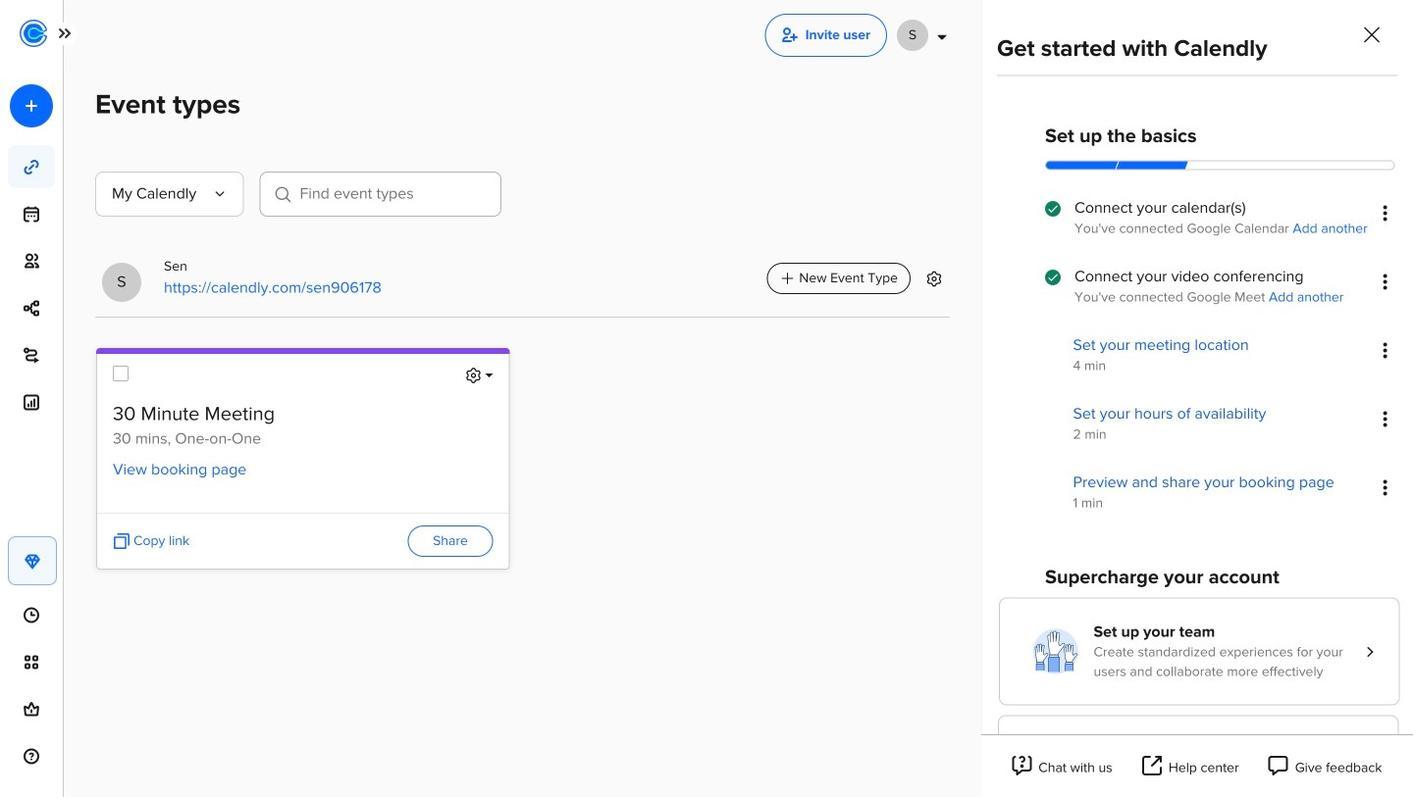 Task type: describe. For each thing, give the bounding box(es) containing it.
main navigation element
[[0, 0, 77, 798]]

Find event types field
[[260, 172, 501, 217]]

event types element
[[8, 145, 55, 188]]



Task type: vqa. For each thing, say whether or not it's contained in the screenshot.
CALENDLY image in the top of the page
no



Task type: locate. For each thing, give the bounding box(es) containing it.
None search field
[[260, 172, 501, 225]]

home image
[[20, 20, 47, 47]]



